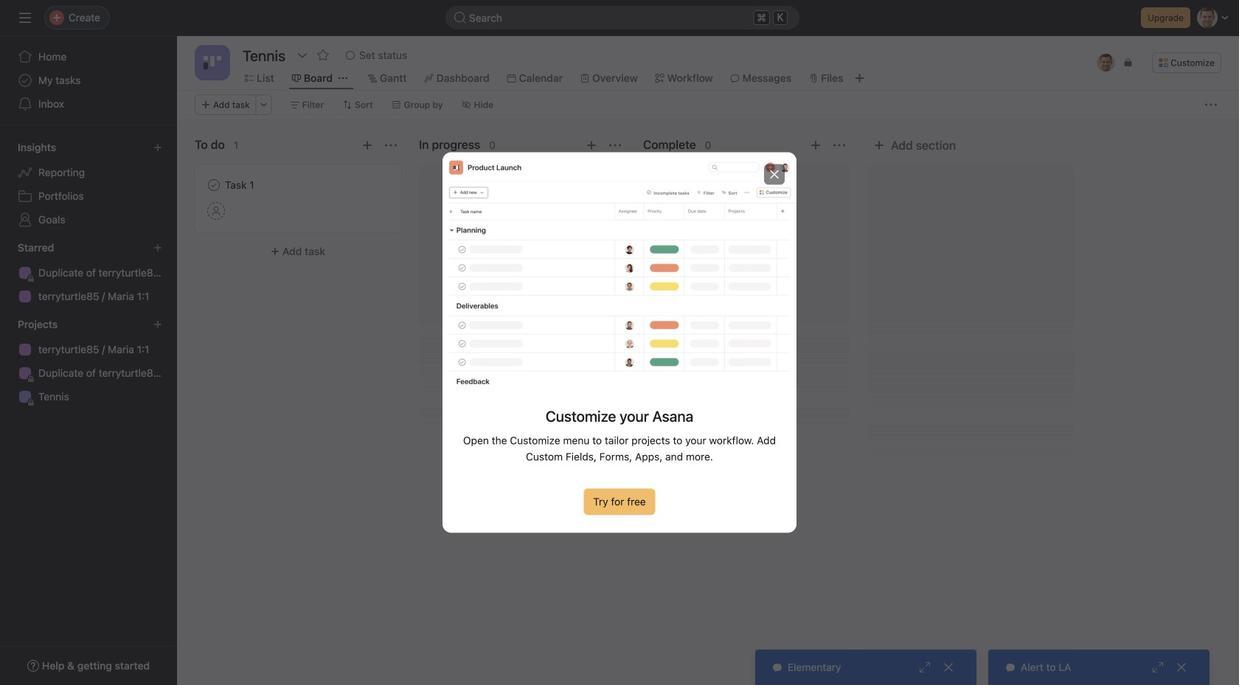 Task type: vqa. For each thing, say whether or not it's contained in the screenshot.
"oct" in OCT 24 row
no



Task type: locate. For each thing, give the bounding box(es) containing it.
None text field
[[239, 42, 289, 69]]

starred element
[[0, 235, 177, 311]]

tt image
[[1101, 54, 1112, 72]]

add task image
[[362, 139, 373, 151], [810, 139, 822, 151]]

2 add task image from the left
[[810, 139, 822, 151]]

global element
[[0, 36, 177, 125]]

expand alert to la image
[[1153, 662, 1164, 674]]

hide sidebar image
[[19, 12, 31, 24]]

0 horizontal spatial add task image
[[362, 139, 373, 151]]

close this dialog image
[[769, 169, 781, 180]]

dialog
[[443, 152, 797, 533]]

1 horizontal spatial add task image
[[810, 139, 822, 151]]



Task type: describe. For each thing, give the bounding box(es) containing it.
close image
[[943, 662, 955, 674]]

prominent image
[[455, 12, 466, 24]]

close image
[[1176, 662, 1188, 674]]

1 add task image from the left
[[362, 139, 373, 151]]

expand elementary image
[[919, 662, 931, 674]]

mark complete image
[[205, 176, 223, 194]]

board image
[[204, 54, 221, 72]]

Mark complete checkbox
[[205, 176, 223, 194]]

add to starred image
[[317, 49, 329, 61]]

insights element
[[0, 134, 177, 235]]

projects element
[[0, 311, 177, 412]]

add task image
[[586, 139, 598, 151]]



